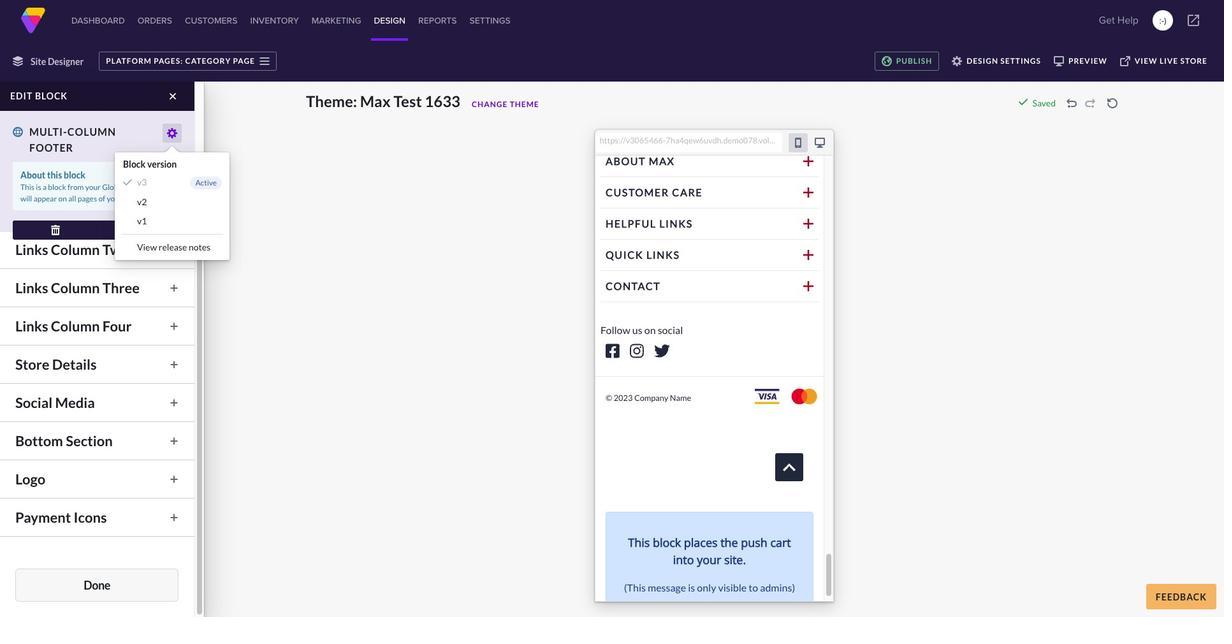 Task type: locate. For each thing, give the bounding box(es) containing it.
details
[[52, 356, 97, 373]]

0 vertical spatial section
[[41, 165, 88, 182]]

dashboard
[[71, 14, 125, 27]]

block right edit
[[35, 91, 68, 101]]

column for three
[[51, 279, 100, 297]]

column down links columns one at left top
[[51, 241, 100, 258]]

links for links column three
[[15, 279, 48, 297]]

a
[[43, 182, 47, 192]]

links column three button
[[9, 277, 186, 299]]

view inside button
[[1135, 56, 1158, 66]]

store
[[1181, 56, 1208, 66], [15, 356, 49, 373]]

volusion-logo link
[[20, 8, 46, 33]]

4 links from the top
[[15, 318, 48, 335]]

https://v3065466-
[[600, 135, 666, 145]]

column up links column four
[[51, 279, 100, 297]]

view release notes link
[[118, 238, 226, 257]]

1 vertical spatial section
[[66, 432, 113, 450]]

1 horizontal spatial store
[[1181, 56, 1208, 66]]

this
[[47, 170, 62, 181]]

section for top section
[[41, 165, 88, 182]]

1 horizontal spatial your
[[107, 194, 122, 203]]

0 vertical spatial view
[[1135, 56, 1158, 66]]

bottom section
[[15, 432, 113, 450]]

section down social media 'button'
[[66, 432, 113, 450]]

:-) link
[[1153, 10, 1174, 31]]

links down links column two
[[15, 279, 48, 297]]

social
[[15, 394, 52, 411]]

design
[[374, 14, 406, 27]]

designer
[[48, 56, 84, 67]]

2 links from the top
[[15, 241, 48, 258]]

get help
[[1099, 13, 1139, 27]]

site
[[31, 56, 46, 67]]

store right live
[[1181, 56, 1208, 66]]

links down this
[[15, 203, 48, 220]]

orders button
[[135, 0, 175, 41]]

1 vertical spatial your
[[107, 194, 122, 203]]

menu
[[115, 152, 230, 260]]

it
[[160, 182, 164, 192]]

section for bottom section
[[66, 432, 113, 450]]

section inside button
[[41, 165, 88, 182]]

links inside button
[[15, 241, 48, 258]]

column
[[67, 126, 116, 138], [51, 241, 100, 258], [51, 279, 100, 297], [51, 318, 100, 335]]

store up social
[[15, 356, 49, 373]]

design settings button
[[946, 52, 1048, 71]]

block
[[35, 91, 68, 101], [64, 170, 86, 181], [48, 182, 66, 192]]

v2
[[137, 196, 147, 207]]

reports
[[418, 14, 457, 27]]

3 links from the top
[[15, 279, 48, 297]]

template,
[[126, 182, 158, 192]]

marketing button
[[309, 0, 364, 41]]

block up 'from'
[[64, 170, 86, 181]]

1 horizontal spatial view
[[1135, 56, 1158, 66]]

preview button
[[1048, 52, 1114, 71]]

test
[[394, 92, 422, 110]]

links down will
[[15, 241, 48, 258]]

links
[[15, 203, 48, 220], [15, 241, 48, 258], [15, 279, 48, 297], [15, 318, 48, 335]]

store details
[[15, 356, 97, 373]]

category
[[185, 56, 231, 66]]

1 links from the top
[[15, 203, 48, 220]]

links column three
[[15, 279, 140, 297]]

1 vertical spatial view
[[137, 242, 157, 253]]

platform pages: category page button
[[99, 52, 277, 71]]

your down global
[[107, 194, 122, 203]]

two
[[103, 241, 129, 258]]

view inside 'link'
[[137, 242, 157, 253]]

links for links column two
[[15, 241, 48, 258]]

your up "pages"
[[85, 182, 101, 192]]

site.
[[124, 194, 137, 203]]

saved
[[1033, 98, 1056, 108]]

view left live
[[1135, 56, 1158, 66]]

bottom section button
[[9, 430, 186, 452]]

1 vertical spatial block
[[64, 170, 86, 181]]

inventory button
[[248, 0, 302, 41]]

customers button
[[182, 0, 240, 41]]

v1
[[137, 216, 147, 226]]

marketing
[[312, 14, 361, 27]]

section inside button
[[66, 432, 113, 450]]

0 horizontal spatial view
[[137, 242, 157, 253]]

links up "store details"
[[15, 318, 48, 335]]

block version
[[123, 159, 177, 170]]

column inside multi-column footer
[[67, 126, 116, 138]]

1 vertical spatial store
[[15, 356, 49, 373]]

0 vertical spatial store
[[1181, 56, 1208, 66]]

customers
[[185, 14, 238, 27]]

settings
[[1001, 56, 1042, 66]]

:-
[[1160, 14, 1165, 27]]

three
[[103, 279, 140, 297]]

0 vertical spatial your
[[85, 182, 101, 192]]

column up top section button
[[67, 126, 116, 138]]

top section
[[15, 165, 88, 182]]

logo
[[15, 471, 46, 488]]

done
[[84, 578, 110, 592]]

your
[[85, 182, 101, 192], [107, 194, 122, 203]]

links for links column four
[[15, 318, 48, 335]]

0 horizontal spatial store
[[15, 356, 49, 373]]

design
[[967, 56, 999, 66]]

version
[[147, 159, 177, 170]]

store details button
[[9, 353, 186, 376]]

preview
[[1069, 56, 1108, 66]]

section up 'from'
[[41, 165, 88, 182]]

block down this
[[48, 182, 66, 192]]

saved image
[[1018, 97, 1029, 107]]

1633
[[425, 92, 461, 110]]

global template image
[[13, 127, 23, 137]]

publish button
[[875, 52, 940, 71]]

column inside button
[[51, 241, 100, 258]]

column for four
[[51, 318, 100, 335]]

view left release
[[137, 242, 157, 253]]

edit block
[[10, 91, 68, 101]]

column up details
[[51, 318, 100, 335]]

four
[[103, 318, 132, 335]]

max
[[360, 92, 391, 110]]

https://v3065466-7ha4qew6uvdh.demo078.volusion.com/:seofriendlyname_s/:categoryid.htm
[[600, 135, 940, 145]]



Task type: vqa. For each thing, say whether or not it's contained in the screenshot.
Text
no



Task type: describe. For each thing, give the bounding box(es) containing it.
dashboard link
[[69, 0, 127, 41]]

0 horizontal spatial your
[[85, 182, 101, 192]]

footer
[[29, 142, 73, 154]]

theme
[[510, 100, 539, 109]]

view release notes
[[137, 242, 211, 253]]

will
[[20, 194, 32, 203]]

platform
[[106, 56, 152, 66]]

theme:
[[306, 92, 357, 110]]

edit
[[10, 91, 33, 101]]

column for two
[[51, 241, 100, 258]]

view live store button
[[1114, 52, 1214, 71]]

top
[[15, 165, 38, 182]]

feedback button
[[1147, 584, 1217, 610]]

this
[[20, 182, 34, 192]]

v1 link
[[118, 212, 226, 231]]

reports button
[[416, 0, 460, 41]]

payment
[[15, 509, 71, 526]]

get help link
[[1096, 8, 1143, 33]]

sidebar element
[[0, 0, 204, 617]]

active
[[195, 178, 217, 188]]

change theme
[[472, 100, 539, 109]]

of
[[98, 194, 105, 203]]

view live store
[[1135, 56, 1208, 66]]

page
[[233, 56, 255, 66]]

feedback
[[1156, 592, 1207, 602]]

settings
[[470, 14, 511, 27]]

columns
[[51, 203, 106, 220]]

pages
[[78, 194, 97, 203]]

orders
[[138, 14, 172, 27]]

from
[[68, 182, 84, 192]]

dashboard image
[[20, 8, 46, 33]]

pages:
[[154, 56, 183, 66]]

get
[[1099, 13, 1115, 27]]

help
[[1118, 13, 1139, 27]]

multi-column footer
[[29, 126, 116, 154]]

appear
[[34, 194, 57, 203]]

store inside sidebar element
[[15, 356, 49, 373]]

menu containing block version
[[115, 152, 230, 260]]

one
[[109, 203, 135, 220]]

inventory
[[250, 14, 299, 27]]

2 vertical spatial block
[[48, 182, 66, 192]]

0 vertical spatial block
[[35, 91, 68, 101]]

:-)
[[1160, 14, 1167, 27]]

social media button
[[9, 392, 186, 414]]

bottom
[[15, 432, 63, 450]]

icons
[[74, 509, 107, 526]]

site designer
[[31, 56, 84, 67]]

block
[[123, 159, 146, 170]]

)
[[1165, 14, 1167, 27]]

payment icons
[[15, 509, 107, 526]]

v2 link
[[118, 193, 226, 212]]

links column four button
[[9, 315, 186, 337]]

links columns one button
[[9, 200, 186, 223]]

on
[[58, 194, 67, 203]]

top section button
[[9, 162, 186, 184]]

notes
[[189, 242, 211, 253]]

view for view live store
[[1135, 56, 1158, 66]]

payment icons button
[[9, 506, 186, 529]]

view for view release notes
[[137, 242, 157, 253]]

about
[[20, 170, 45, 181]]

media
[[55, 394, 95, 411]]

v3
[[137, 177, 147, 188]]

release
[[159, 242, 187, 253]]

design settings
[[967, 56, 1042, 66]]

platform pages: category page
[[106, 56, 255, 66]]

publish
[[897, 56, 933, 66]]

logo button
[[9, 468, 186, 491]]

about this block this is a block from your global template, it will appear on all pages of your site.
[[20, 170, 164, 203]]

design button
[[372, 0, 408, 41]]

all
[[68, 194, 76, 203]]

links column two
[[15, 241, 129, 258]]

live
[[1160, 56, 1179, 66]]

links columns one
[[15, 203, 135, 220]]

is
[[36, 182, 41, 192]]

done button
[[15, 569, 179, 602]]

multi-
[[29, 126, 67, 138]]

links for links columns one
[[15, 203, 48, 220]]

7ha4qew6uvdh.demo078.volusion.com/:seofriendlyname_s/:categoryid.htm
[[666, 135, 940, 145]]

links column two button
[[9, 239, 186, 261]]

social media
[[15, 394, 95, 411]]

column for footer
[[67, 126, 116, 138]]



